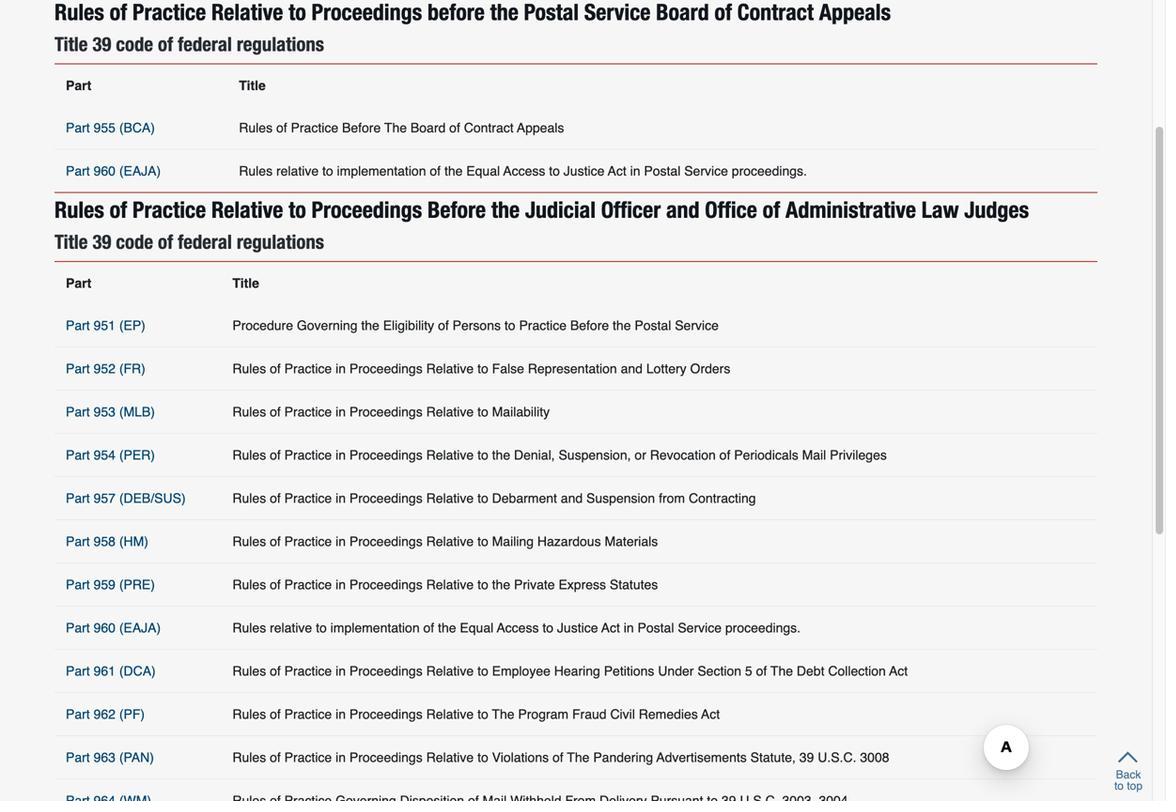 Task type: describe. For each thing, give the bounding box(es) containing it.
(per)
[[119, 448, 155, 463]]

952
[[94, 361, 116, 376]]

1 vertical spatial justice
[[557, 621, 598, 636]]

row containing part 963 (pan)
[[55, 736, 1098, 780]]

statute,
[[751, 750, 796, 765]]

1 vertical spatial postal
[[635, 318, 672, 333]]

the left program
[[492, 707, 515, 722]]

2 vertical spatial before
[[571, 318, 609, 333]]

951
[[94, 318, 116, 333]]

statutes
[[610, 577, 658, 592]]

the left board
[[385, 120, 407, 135]]

row containing part 961 (dca)
[[55, 650, 1098, 693]]

1 part from the top
[[66, 78, 91, 93]]

(hm)
[[119, 534, 148, 549]]

practice for rules of practice before the board of contract appeals
[[291, 120, 339, 135]]

2 part 960 (eaja) link from the top
[[66, 621, 161, 636]]

eligibility
[[383, 318, 434, 333]]

representation
[[528, 361, 617, 376]]

materials
[[605, 534, 658, 549]]

1 horizontal spatial and
[[621, 361, 643, 376]]

in for rules of practice in proceedings relative to mailing hazardous materials
[[336, 534, 346, 549]]

part 952 (fr)
[[66, 361, 146, 376]]

relative inside rules of practice relative to proceedings before the judicial officer and office of administrative law judges title 39 code of federal regulations
[[211, 196, 283, 223]]

proceedings for rules of practice in proceedings relative to the denial, suspension, or revocation of periodicals mail privileges
[[350, 448, 423, 463]]

963
[[94, 750, 116, 765]]

part for part 952 (fr) link
[[66, 361, 90, 376]]

act right collection at the right
[[890, 664, 908, 679]]

persons
[[453, 318, 501, 333]]

part 960 (eaja) for first the part 960 (eaja) link from the top of the page
[[66, 163, 161, 179]]

part for part 961 (dca) link
[[66, 664, 90, 679]]

the left denial,
[[492, 448, 511, 463]]

12 row from the top
[[55, 607, 1098, 650]]

in for rules of practice in proceedings relative to mailability
[[336, 404, 346, 420]]

rules for "part 963 (pan)" link in the bottom left of the page
[[233, 750, 266, 765]]

before inside rules of practice relative to proceedings before the judicial officer and office of administrative law judges title 39 code of federal regulations
[[428, 196, 486, 223]]

row containing part 954 (per)
[[55, 434, 1098, 477]]

part 952 (fr) link
[[66, 361, 146, 376]]

debarment
[[492, 491, 557, 506]]

2 vertical spatial service
[[678, 621, 722, 636]]

proceedings for rules of practice in proceedings relative to the private express statutes
[[350, 577, 423, 592]]

0 vertical spatial equal
[[467, 163, 500, 179]]

the left private
[[492, 577, 511, 592]]

judges
[[965, 196, 1030, 223]]

5
[[745, 664, 753, 679]]

top
[[1127, 780, 1143, 793]]

rules of practice in proceedings relative to the private express statutes
[[233, 577, 658, 592]]

title up part 955 (bca) link
[[55, 32, 88, 55]]

0 vertical spatial 39
[[92, 32, 111, 55]]

relative for representation
[[426, 361, 474, 376]]

1 row from the top
[[55, 64, 1098, 107]]

4 part from the top
[[66, 276, 91, 291]]

(deb/sus)
[[119, 491, 186, 506]]

rules for part 959 (pre) link
[[233, 577, 266, 592]]

practice for rules of practice in proceedings relative to the program fraud civil remedies act
[[285, 707, 332, 722]]

part 951 (ep) link
[[66, 318, 146, 333]]

part 958 (hm)
[[66, 534, 148, 549]]

(fr)
[[119, 361, 146, 376]]

revocation
[[650, 448, 716, 463]]

part 963 (pan)
[[66, 750, 154, 765]]

part 957 (deb/sus)
[[66, 491, 186, 506]]

private
[[514, 577, 555, 592]]

law
[[922, 196, 959, 223]]

act right remedies
[[702, 707, 720, 722]]

part 953 (mlb) link
[[66, 404, 155, 420]]

1 vertical spatial service
[[675, 318, 719, 333]]

row containing part 953 (mlb)
[[55, 390, 1098, 434]]

practice for rules of practice in proceedings relative to violations of the pandering advertisements statute, 39 u.s.c. 3008
[[285, 750, 332, 765]]

row containing part 955 (bca)
[[55, 107, 1098, 149]]

code inside rules of practice relative to proceedings before the judicial officer and office of administrative law judges title 39 code of federal regulations
[[116, 230, 153, 253]]

relative for hazardous
[[426, 534, 474, 549]]

part for the part 951 (ep) link
[[66, 318, 90, 333]]

part 959 (pre) link
[[66, 577, 155, 592]]

part 955 (bca)
[[66, 120, 155, 135]]

practice for rules of practice in proceedings relative to the denial, suspension, or revocation of periodicals mail privileges
[[285, 448, 332, 463]]

part 957 (deb/sus) link
[[66, 491, 186, 506]]

0 vertical spatial service
[[685, 163, 728, 179]]

in for rules of practice in proceedings relative to debarment and suspension from contracting
[[336, 491, 346, 506]]

denial,
[[514, 448, 555, 463]]

0 horizontal spatial before
[[342, 120, 381, 135]]

0 vertical spatial access
[[504, 163, 546, 179]]

part 955 (bca) link
[[66, 120, 155, 135]]

(eaja) for second the part 960 (eaja) link from the top
[[119, 621, 161, 636]]

960 for first the part 960 (eaja) link from the top of the page
[[94, 163, 116, 179]]

act up officer
[[608, 163, 627, 179]]

row containing part 951 (ep)
[[55, 304, 1098, 347]]

privileges
[[830, 448, 887, 463]]

rules of practice in proceedings relative to mailability
[[233, 404, 550, 420]]

part 962 (pf) link
[[66, 707, 145, 722]]

contracting
[[689, 491, 756, 506]]

1 code from the top
[[116, 32, 153, 55]]

(pf)
[[119, 707, 145, 722]]

1 regulations from the top
[[237, 32, 324, 55]]

16 row from the top
[[55, 780, 1098, 802]]

proceedings for rules of practice in proceedings relative to the program fraud civil remedies act
[[350, 707, 423, 722]]

periodicals
[[734, 448, 799, 463]]

governing
[[297, 318, 358, 333]]

civil
[[611, 707, 635, 722]]

section
[[698, 664, 742, 679]]

from
[[659, 491, 685, 506]]

false
[[492, 361, 524, 376]]

lottery
[[647, 361, 687, 376]]

0 vertical spatial proceedings.
[[732, 163, 807, 179]]

or
[[635, 448, 647, 463]]

rules of practice before the board of contract appeals
[[239, 120, 564, 135]]

(eaja) for first the part 960 (eaja) link from the top of the page
[[119, 163, 161, 179]]

proceedings for rules of practice in proceedings relative to violations of the pandering advertisements statute, 39 u.s.c. 3008
[[350, 750, 423, 765]]

rules of practice in proceedings relative to false representation and lottery orders
[[233, 361, 731, 376]]

955
[[94, 120, 116, 135]]

procedure
[[233, 318, 293, 333]]

1 vertical spatial implementation
[[331, 621, 420, 636]]

back to top
[[1115, 769, 1143, 793]]

back
[[1116, 769, 1142, 782]]

u.s.c.
[[818, 750, 857, 765]]

957
[[94, 491, 116, 506]]

employee
[[492, 664, 551, 679]]

part for part 957 (deb/sus) link
[[66, 491, 90, 506]]

relative for of
[[426, 750, 474, 765]]

title up procedure
[[233, 276, 259, 291]]

1 vertical spatial access
[[497, 621, 539, 636]]

practice inside rules of practice relative to proceedings before the judicial officer and office of administrative law judges title 39 code of federal regulations
[[133, 196, 206, 223]]

fraud
[[572, 707, 607, 722]]

mailing
[[492, 534, 534, 549]]

rules for part 958 (hm) link
[[233, 534, 266, 549]]

rules of practice in proceedings relative to violations of the pandering advertisements statute, 39 u.s.c. 3008
[[233, 750, 890, 765]]

advertisements
[[657, 750, 747, 765]]

board
[[411, 120, 446, 135]]

rules of practice in proceedings relative to the program fraud civil remedies act
[[233, 707, 720, 722]]

pandering
[[593, 750, 654, 765]]

1 vertical spatial rules relative to implementation of the equal access to justice act in postal service proceedings.
[[233, 621, 801, 636]]

rules of practice in proceedings relative to the denial, suspension, or revocation of periodicals mail privileges
[[233, 448, 887, 463]]

practice for rules of practice in proceedings relative to mailing hazardous materials
[[285, 534, 332, 549]]

the down fraud on the bottom of the page
[[567, 750, 590, 765]]

mail
[[802, 448, 827, 463]]

under
[[658, 664, 694, 679]]

regulations inside rules of practice relative to proceedings before the judicial officer and office of administrative law judges title 39 code of federal regulations
[[237, 230, 324, 253]]

part for part 953 (mlb) link in the left of the page
[[66, 404, 90, 420]]

954
[[94, 448, 116, 463]]

rules for part 954 (per) link
[[233, 448, 266, 463]]

in for rules of practice in proceedings relative to employee hearing petitions under section 5 of the debt collection act
[[336, 664, 346, 679]]

0 vertical spatial relative
[[276, 163, 319, 179]]



Task type: locate. For each thing, give the bounding box(es) containing it.
9 part from the top
[[66, 491, 90, 506]]

federal inside rules of practice relative to proceedings before the judicial officer and office of administrative law judges title 39 code of federal regulations
[[178, 230, 232, 253]]

15 row from the top
[[55, 736, 1098, 780]]

part for part 958 (hm) link
[[66, 534, 90, 549]]

2 vertical spatial 39
[[800, 750, 814, 765]]

5 part from the top
[[66, 318, 90, 333]]

(dca)
[[119, 664, 156, 679]]

rules for part 952 (fr) link
[[233, 361, 266, 376]]

959
[[94, 577, 116, 592]]

0 vertical spatial implementation
[[337, 163, 426, 179]]

1 vertical spatial 39
[[92, 230, 111, 253]]

39 left u.s.c.
[[800, 750, 814, 765]]

1 horizontal spatial before
[[428, 196, 486, 223]]

relative for denial,
[[426, 448, 474, 463]]

part 960 (eaja) for second the part 960 (eaja) link from the top
[[66, 621, 161, 636]]

(pre)
[[119, 577, 155, 592]]

39 up the 951 on the left top of the page
[[92, 230, 111, 253]]

1 vertical spatial regulations
[[237, 230, 324, 253]]

in for rules of practice in proceedings relative to the program fraud civil remedies act
[[336, 707, 346, 722]]

part 960 (eaja) link
[[66, 163, 161, 179], [66, 621, 161, 636]]

and
[[667, 196, 700, 223], [621, 361, 643, 376], [561, 491, 583, 506]]

proceedings for rules of practice in proceedings relative to employee hearing petitions under section 5 of the debt collection act
[[350, 664, 423, 679]]

part left 961
[[66, 664, 90, 679]]

rules inside rules of practice relative to proceedings before the judicial officer and office of administrative law judges title 39 code of federal regulations
[[55, 196, 104, 223]]

1 part 960 (eaja) from the top
[[66, 163, 161, 179]]

row containing part 958 (hm)
[[55, 520, 1098, 563]]

row containing part 962 (pf)
[[55, 693, 1098, 736]]

part left 958
[[66, 534, 90, 549]]

part left 955
[[66, 120, 90, 135]]

part for part 962 (pf) link
[[66, 707, 90, 722]]

part 953 (mlb)
[[66, 404, 155, 420]]

express
[[559, 577, 606, 592]]

implementation down rules of practice in proceedings relative to the private express statutes
[[331, 621, 420, 636]]

part left 959
[[66, 577, 90, 592]]

rules for part 961 (dca) link
[[233, 664, 266, 679]]

debt
[[797, 664, 825, 679]]

practice for rules of practice in proceedings relative to false representation and lottery orders
[[285, 361, 332, 376]]

0 vertical spatial rules relative to implementation of the equal access to justice act in postal service proceedings.
[[239, 163, 807, 179]]

rules for part 957 (deb/sus) link
[[233, 491, 266, 506]]

(ep)
[[119, 318, 146, 333]]

before down board
[[428, 196, 486, 223]]

code up (bca)
[[116, 32, 153, 55]]

part for "part 963 (pan)" link in the bottom left of the page
[[66, 750, 90, 765]]

title
[[55, 32, 88, 55], [239, 78, 266, 93], [55, 230, 88, 253], [233, 276, 259, 291]]

part left 952
[[66, 361, 90, 376]]

9 row from the top
[[55, 477, 1098, 520]]

1 vertical spatial federal
[[178, 230, 232, 253]]

7 part from the top
[[66, 404, 90, 420]]

part 954 (per) link
[[66, 448, 155, 463]]

before left board
[[342, 120, 381, 135]]

the left eligibility
[[361, 318, 380, 333]]

1 vertical spatial 960
[[94, 621, 116, 636]]

2 (eaja) from the top
[[119, 621, 161, 636]]

practice for rules of practice in proceedings relative to mailability
[[285, 404, 332, 420]]

justice
[[564, 163, 605, 179], [557, 621, 598, 636]]

1 vertical spatial proceedings.
[[726, 621, 801, 636]]

(bca)
[[119, 120, 155, 135]]

0 vertical spatial and
[[667, 196, 700, 223]]

14 part from the top
[[66, 707, 90, 722]]

960 down 959
[[94, 621, 116, 636]]

14 row from the top
[[55, 693, 1098, 736]]

postal for first the part 960 (eaja) link from the top of the page
[[644, 163, 681, 179]]

part left 957
[[66, 491, 90, 506]]

960 down 955
[[94, 163, 116, 179]]

part down 'part 955 (bca)' in the top of the page
[[66, 163, 90, 179]]

(eaja) up (dca) at the bottom
[[119, 621, 161, 636]]

6 row from the top
[[55, 347, 1098, 390]]

in for rules of practice in proceedings relative to the denial, suspension, or revocation of periodicals mail privileges
[[336, 448, 346, 463]]

and left "office"
[[667, 196, 700, 223]]

10 row from the top
[[55, 520, 1098, 563]]

access down 'appeals'
[[504, 163, 546, 179]]

practice for rules of practice in proceedings relative to the private express statutes
[[285, 577, 332, 592]]

title inside rules of practice relative to proceedings before the judicial officer and office of administrative law judges title 39 code of federal regulations
[[55, 230, 88, 253]]

access
[[504, 163, 546, 179], [497, 621, 539, 636]]

in for rules of practice in proceedings relative to false representation and lottery orders
[[336, 361, 346, 376]]

3 row from the top
[[55, 149, 1098, 193]]

958
[[94, 534, 116, 549]]

part 959 (pre)
[[66, 577, 155, 592]]

procedure governing the eligibility of persons to practice before the postal service
[[233, 318, 719, 333]]

postal up officer
[[644, 163, 681, 179]]

2 960 from the top
[[94, 621, 116, 636]]

part 954 (per)
[[66, 448, 155, 463]]

in for rules of practice in proceedings relative to violations of the pandering advertisements statute, 39 u.s.c. 3008
[[336, 750, 346, 765]]

1 vertical spatial (eaja)
[[119, 621, 161, 636]]

the left debt
[[771, 664, 793, 679]]

title up "part 951 (ep)"
[[55, 230, 88, 253]]

row containing part 957 (deb/sus)
[[55, 477, 1098, 520]]

suspension,
[[559, 448, 631, 463]]

regulations
[[237, 32, 324, 55], [237, 230, 324, 253]]

0 vertical spatial before
[[342, 120, 381, 135]]

proceedings inside rules of practice relative to proceedings before the judicial officer and office of administrative law judges title 39 code of federal regulations
[[312, 196, 422, 223]]

row
[[55, 64, 1098, 107], [55, 107, 1098, 149], [55, 149, 1098, 193], [55, 262, 1098, 304], [55, 304, 1098, 347], [55, 347, 1098, 390], [55, 390, 1098, 434], [55, 434, 1098, 477], [55, 477, 1098, 520], [55, 520, 1098, 563], [55, 563, 1098, 607], [55, 607, 1098, 650], [55, 650, 1098, 693], [55, 693, 1098, 736], [55, 736, 1098, 780], [55, 780, 1098, 802]]

before
[[342, 120, 381, 135], [428, 196, 486, 223], [571, 318, 609, 333]]

and left lottery
[[621, 361, 643, 376]]

remedies
[[639, 707, 698, 722]]

(eaja)
[[119, 163, 161, 179], [119, 621, 161, 636]]

postal up lottery
[[635, 318, 672, 333]]

part
[[66, 78, 91, 93], [66, 120, 90, 135], [66, 163, 90, 179], [66, 276, 91, 291], [66, 318, 90, 333], [66, 361, 90, 376], [66, 404, 90, 420], [66, 448, 90, 463], [66, 491, 90, 506], [66, 534, 90, 549], [66, 577, 90, 592], [66, 621, 90, 636], [66, 664, 90, 679], [66, 707, 90, 722], [66, 750, 90, 765]]

3 part from the top
[[66, 163, 90, 179]]

rules relative to implementation of the equal access to justice act in postal service proceedings. up employee
[[233, 621, 801, 636]]

rules for part 962 (pf) link
[[233, 707, 266, 722]]

part 951 (ep)
[[66, 318, 146, 333]]

10 part from the top
[[66, 534, 90, 549]]

proceedings for rules of practice in proceedings relative to mailing hazardous materials
[[350, 534, 423, 549]]

to inside rules of practice relative to proceedings before the judicial officer and office of administrative law judges title 39 code of federal regulations
[[289, 196, 306, 223]]

11 part from the top
[[66, 577, 90, 592]]

2 federal from the top
[[178, 230, 232, 253]]

collection
[[829, 664, 886, 679]]

rules for part 953 (mlb) link in the left of the page
[[233, 404, 266, 420]]

2 horizontal spatial before
[[571, 318, 609, 333]]

2 row from the top
[[55, 107, 1098, 149]]

part down part 959 (pre)
[[66, 621, 90, 636]]

proceedings. up "office"
[[732, 163, 807, 179]]

part 960 (eaja) up part 961 (dca)
[[66, 621, 161, 636]]

the
[[385, 120, 407, 135], [771, 664, 793, 679], [492, 707, 515, 722], [567, 750, 590, 765]]

11 row from the top
[[55, 563, 1098, 607]]

1 vertical spatial relative
[[270, 621, 312, 636]]

1 vertical spatial before
[[428, 196, 486, 223]]

13 part from the top
[[66, 664, 90, 679]]

part 958 (hm) link
[[66, 534, 148, 549]]

part for part 959 (pre) link
[[66, 577, 90, 592]]

petitions
[[604, 664, 655, 679]]

justice up the judicial
[[564, 163, 605, 179]]

service up "office"
[[685, 163, 728, 179]]

0 vertical spatial postal
[[644, 163, 681, 179]]

administrative
[[786, 196, 917, 223]]

0 vertical spatial part 960 (eaja)
[[66, 163, 161, 179]]

7 row from the top
[[55, 390, 1098, 434]]

part 960 (eaja) link up part 961 (dca)
[[66, 621, 161, 636]]

equal down 'contract'
[[467, 163, 500, 179]]

relative
[[276, 163, 319, 179], [270, 621, 312, 636]]

program
[[518, 707, 569, 722]]

practice for rules of practice in proceedings relative to employee hearing petitions under section 5 of the debt collection act
[[285, 664, 332, 679]]

the inside rules of practice relative to proceedings before the judicial officer and office of administrative law judges title 39 code of federal regulations
[[492, 196, 520, 223]]

equal
[[467, 163, 500, 179], [460, 621, 494, 636]]

962
[[94, 707, 116, 722]]

the down board
[[445, 163, 463, 179]]

title 39 code of federal regulations
[[55, 32, 324, 55]]

1 part 960 (eaja) link from the top
[[66, 163, 161, 179]]

equal down rules of practice in proceedings relative to the private express statutes
[[460, 621, 494, 636]]

39 up 955
[[92, 32, 111, 55]]

violations
[[492, 750, 549, 765]]

part for part 955 (bca) link
[[66, 120, 90, 135]]

8 row from the top
[[55, 434, 1098, 477]]

4 row from the top
[[55, 262, 1098, 304]]

0 vertical spatial (eaja)
[[119, 163, 161, 179]]

2 part from the top
[[66, 120, 90, 135]]

15 part from the top
[[66, 750, 90, 765]]

of
[[158, 32, 173, 55], [276, 120, 287, 135], [450, 120, 460, 135], [430, 163, 441, 179], [110, 196, 127, 223], [763, 196, 780, 223], [158, 230, 173, 253], [438, 318, 449, 333], [270, 361, 281, 376], [270, 404, 281, 420], [270, 448, 281, 463], [720, 448, 731, 463], [270, 491, 281, 506], [270, 534, 281, 549], [270, 577, 281, 592], [424, 621, 434, 636], [270, 664, 281, 679], [756, 664, 767, 679], [270, 707, 281, 722], [270, 750, 281, 765], [553, 750, 564, 765]]

6 part from the top
[[66, 361, 90, 376]]

960
[[94, 163, 116, 179], [94, 621, 116, 636]]

act
[[608, 163, 627, 179], [602, 621, 620, 636], [890, 664, 908, 679], [702, 707, 720, 722]]

contract
[[464, 120, 514, 135]]

0 vertical spatial part 960 (eaja) link
[[66, 163, 161, 179]]

rules
[[239, 120, 273, 135], [239, 163, 273, 179], [55, 196, 104, 223], [233, 361, 266, 376], [233, 404, 266, 420], [233, 448, 266, 463], [233, 491, 266, 506], [233, 534, 266, 549], [233, 577, 266, 592], [233, 621, 266, 636], [233, 664, 266, 679], [233, 707, 266, 722], [233, 750, 266, 765]]

row containing part 959 (pre)
[[55, 563, 1098, 607]]

1 vertical spatial part 960 (eaja) link
[[66, 621, 161, 636]]

the up representation
[[613, 318, 631, 333]]

and up hazardous
[[561, 491, 583, 506]]

title down title 39 code of federal regulations
[[239, 78, 266, 93]]

rules of practice in proceedings relative to debarment and suspension from contracting
[[233, 491, 756, 506]]

part left 962
[[66, 707, 90, 722]]

practice for rules of practice in proceedings relative to debarment and suspension from contracting
[[285, 491, 332, 506]]

953
[[94, 404, 116, 420]]

(pan)
[[119, 750, 154, 765]]

hazardous
[[538, 534, 601, 549]]

part left 954
[[66, 448, 90, 463]]

2 code from the top
[[116, 230, 153, 253]]

rules relative to implementation of the equal access to justice act in postal service proceedings. down 'appeals'
[[239, 163, 807, 179]]

and inside rules of practice relative to proceedings before the judicial officer and office of administrative law judges title 39 code of federal regulations
[[667, 196, 700, 223]]

960 for second the part 960 (eaja) link from the top
[[94, 621, 116, 636]]

proceedings.
[[732, 163, 807, 179], [726, 621, 801, 636]]

proceedings
[[312, 196, 422, 223], [350, 361, 423, 376], [350, 404, 423, 420], [350, 448, 423, 463], [350, 491, 423, 506], [350, 534, 423, 549], [350, 577, 423, 592], [350, 664, 423, 679], [350, 707, 423, 722], [350, 750, 423, 765]]

service up section on the right of page
[[678, 621, 722, 636]]

(eaja) down (bca)
[[119, 163, 161, 179]]

0 horizontal spatial and
[[561, 491, 583, 506]]

2 part 960 (eaja) from the top
[[66, 621, 161, 636]]

hearing
[[554, 664, 601, 679]]

1 federal from the top
[[178, 32, 232, 55]]

the left the judicial
[[492, 196, 520, 223]]

part up 'part 955 (bca)' in the top of the page
[[66, 78, 91, 93]]

part left 963
[[66, 750, 90, 765]]

rules of practice in proceedings relative to mailing hazardous materials
[[233, 534, 658, 549]]

1 vertical spatial equal
[[460, 621, 494, 636]]

suspension
[[587, 491, 655, 506]]

mailability
[[492, 404, 550, 420]]

code up (ep)
[[116, 230, 153, 253]]

0 vertical spatial 960
[[94, 163, 116, 179]]

2 regulations from the top
[[237, 230, 324, 253]]

service up orders on the right top of the page
[[675, 318, 719, 333]]

2 vertical spatial and
[[561, 491, 583, 506]]

part 961 (dca)
[[66, 664, 156, 679]]

(mlb)
[[119, 404, 155, 420]]

0 vertical spatial federal
[[178, 32, 232, 55]]

relative for private
[[426, 577, 474, 592]]

before up representation
[[571, 318, 609, 333]]

12 part from the top
[[66, 621, 90, 636]]

in
[[630, 163, 641, 179], [336, 361, 346, 376], [336, 404, 346, 420], [336, 448, 346, 463], [336, 491, 346, 506], [336, 534, 346, 549], [336, 577, 346, 592], [624, 621, 634, 636], [336, 664, 346, 679], [336, 707, 346, 722], [336, 750, 346, 765]]

orders
[[691, 361, 731, 376]]

officer
[[601, 196, 661, 223]]

proceedings for rules of practice in proceedings relative to mailability
[[350, 404, 423, 420]]

part 960 (eaja) link down part 955 (bca) link
[[66, 163, 161, 179]]

rules for part 955 (bca) link
[[239, 120, 273, 135]]

federal
[[178, 32, 232, 55], [178, 230, 232, 253]]

1 (eaja) from the top
[[119, 163, 161, 179]]

part 960 (eaja) down part 955 (bca) link
[[66, 163, 161, 179]]

13 row from the top
[[55, 650, 1098, 693]]

rules of practice relative to proceedings before the judicial officer and office of administrative law judges title 39 code of federal regulations
[[55, 196, 1030, 253]]

to inside back to top
[[1115, 780, 1124, 793]]

proceedings. up the 5
[[726, 621, 801, 636]]

access up employee
[[497, 621, 539, 636]]

3008
[[861, 750, 890, 765]]

2 horizontal spatial and
[[667, 196, 700, 223]]

part 963 (pan) link
[[66, 750, 154, 765]]

part for part 954 (per) link
[[66, 448, 90, 463]]

5 row from the top
[[55, 304, 1098, 347]]

1 vertical spatial code
[[116, 230, 153, 253]]

0 vertical spatial code
[[116, 32, 153, 55]]

row containing part 952 (fr)
[[55, 347, 1098, 390]]

proceedings for rules of practice in proceedings relative to false representation and lottery orders
[[350, 361, 423, 376]]

relative for hearing
[[426, 664, 474, 679]]

implementation down rules of practice before the board of contract appeals
[[337, 163, 426, 179]]

39 inside rules of practice relative to proceedings before the judicial officer and office of administrative law judges title 39 code of federal regulations
[[92, 230, 111, 253]]

proceedings for rules of practice in proceedings relative to debarment and suspension from contracting
[[350, 491, 423, 506]]

8 part from the top
[[66, 448, 90, 463]]

1 960 from the top
[[94, 163, 116, 179]]

postal up under
[[638, 621, 674, 636]]

the down rules of practice in proceedings relative to the private express statutes
[[438, 621, 456, 636]]

1 vertical spatial part 960 (eaja)
[[66, 621, 161, 636]]

relative for and
[[426, 491, 474, 506]]

part left 953
[[66, 404, 90, 420]]

postal
[[644, 163, 681, 179], [635, 318, 672, 333], [638, 621, 674, 636]]

part up the part 951 (ep) link
[[66, 276, 91, 291]]

part left the 951 on the left top of the page
[[66, 318, 90, 333]]

postal for second the part 960 (eaja) link from the top
[[638, 621, 674, 636]]

act up petitions
[[602, 621, 620, 636]]

1 vertical spatial and
[[621, 361, 643, 376]]

relative for program
[[426, 707, 474, 722]]

0 vertical spatial justice
[[564, 163, 605, 179]]

0 vertical spatial regulations
[[237, 32, 324, 55]]

justice up hearing
[[557, 621, 598, 636]]

961
[[94, 664, 116, 679]]

in for rules of practice in proceedings relative to the private express statutes
[[336, 577, 346, 592]]

2 vertical spatial postal
[[638, 621, 674, 636]]



Task type: vqa. For each thing, say whether or not it's contained in the screenshot.
top expect
no



